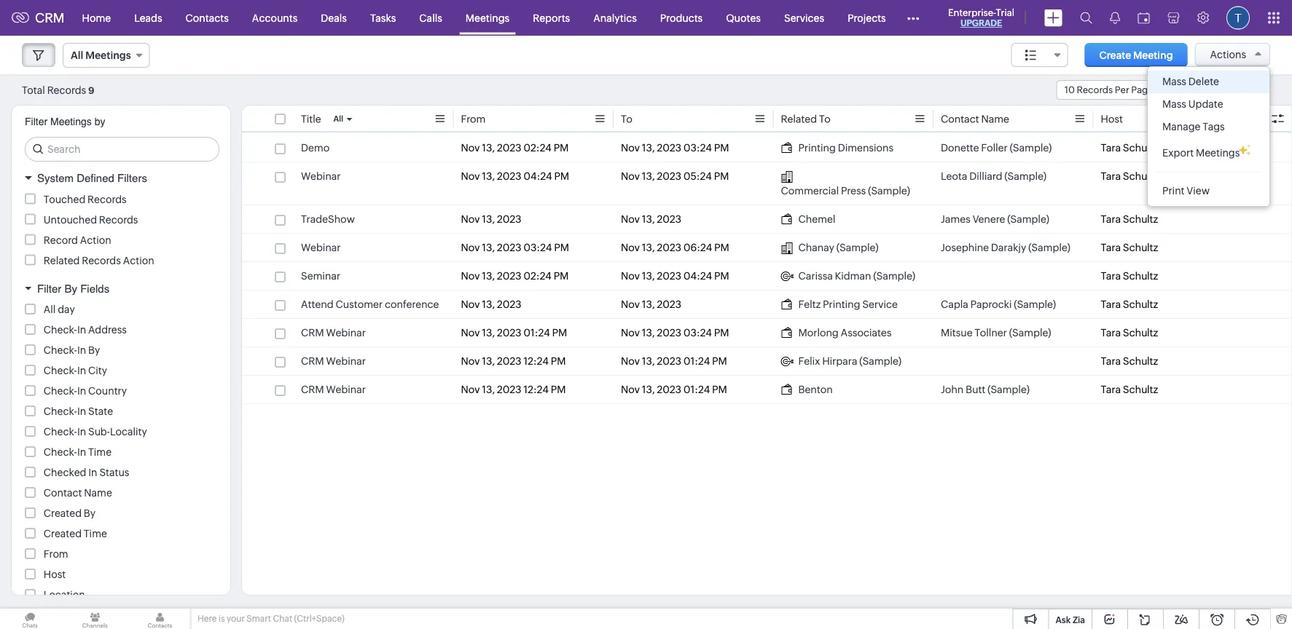 Task type: vqa. For each thing, say whether or not it's contained in the screenshot.


Task type: describe. For each thing, give the bounding box(es) containing it.
tollner
[[975, 327, 1007, 339]]

check- for check-in country
[[44, 386, 77, 397]]

touched
[[44, 194, 86, 205]]

all for all meetings
[[71, 50, 83, 61]]

tara for james venere (sample)
[[1101, 214, 1121, 225]]

2 to from the left
[[819, 113, 831, 125]]

manage
[[1163, 121, 1201, 133]]

check-in sub-locality
[[44, 426, 147, 438]]

schultz for capla paprocki (sample)
[[1123, 299, 1159, 311]]

capla paprocki (sample) link
[[941, 297, 1056, 312]]

created time
[[44, 529, 107, 540]]

schultz for josephine darakjy (sample)
[[1123, 242, 1159, 254]]

tara for mitsue tollner (sample)
[[1101, 327, 1121, 339]]

page
[[1132, 85, 1154, 96]]

associates
[[841, 327, 892, 339]]

1 vertical spatial time
[[84, 529, 107, 540]]

chats image
[[0, 609, 60, 630]]

venere
[[973, 214, 1006, 225]]

mitsue
[[941, 327, 973, 339]]

tara schultz for mitsue tollner (sample)
[[1101, 327, 1159, 339]]

schultz for james venere (sample)
[[1123, 214, 1159, 225]]

enterprise-
[[948, 7, 996, 18]]

(sample) inside "chanay (sample)" link
[[837, 242, 879, 254]]

leota dilliard (sample) link
[[941, 169, 1047, 184]]

fields
[[80, 283, 109, 295]]

tara for donette foller (sample)
[[1101, 142, 1121, 154]]

carissa
[[799, 270, 833, 282]]

record
[[44, 234, 78, 246]]

in for country
[[77, 386, 86, 397]]

1 vertical spatial nov 13, 2023 03:24 pm
[[461, 242, 569, 254]]

customer
[[336, 299, 383, 311]]

(sample) for leota dilliard (sample)
[[1005, 171, 1047, 182]]

untouched
[[44, 214, 97, 226]]

All Meetings field
[[63, 43, 150, 68]]

0 horizontal spatial action
[[80, 234, 111, 246]]

01:24 for felix hirpara (sample)
[[684, 356, 710, 367]]

mass delete
[[1163, 76, 1220, 87]]

day
[[58, 304, 75, 316]]

per
[[1115, 85, 1130, 96]]

1 horizontal spatial from
[[461, 113, 486, 125]]

crm webinar for felix
[[301, 356, 366, 367]]

12:24 for benton
[[524, 384, 549, 396]]

03:24 for nov 13, 2023 01:24 pm
[[684, 327, 712, 339]]

10 records per page
[[1065, 85, 1154, 96]]

mass update link
[[1148, 93, 1270, 116]]

chanay (sample) link
[[781, 241, 879, 255]]

actions
[[1210, 49, 1247, 61]]

profile element
[[1218, 0, 1259, 35]]

filters
[[117, 172, 147, 185]]

enterprise-trial upgrade
[[948, 7, 1015, 28]]

1 vertical spatial contact
[[44, 488, 82, 499]]

check- for check-in state
[[44, 406, 77, 418]]

0 vertical spatial nov 13, 2023 01:24 pm
[[461, 327, 567, 339]]

defined
[[77, 172, 114, 185]]

meetings for all meetings
[[86, 50, 131, 61]]

all meetings
[[71, 50, 131, 61]]

feltz printing service link
[[781, 297, 898, 312]]

tara schultz for james venere (sample)
[[1101, 214, 1159, 225]]

title
[[301, 113, 321, 125]]

calendar image
[[1138, 12, 1150, 24]]

meetings link
[[454, 0, 521, 35]]

-
[[1201, 84, 1204, 96]]

zia
[[1073, 616, 1086, 626]]

check-in country
[[44, 386, 127, 397]]

mitsue tollner (sample) link
[[941, 326, 1052, 340]]

1 vertical spatial 04:24
[[684, 270, 712, 282]]

delete
[[1189, 76, 1220, 87]]

kidman
[[835, 270, 872, 282]]

3 crm webinar from the top
[[301, 384, 366, 396]]

meeting
[[1134, 49, 1173, 61]]

chanay (sample)
[[799, 242, 879, 254]]

tara schultz for john butt (sample)
[[1101, 384, 1159, 396]]

accounts link
[[240, 0, 309, 35]]

record action
[[44, 234, 111, 246]]

related for related to
[[781, 113, 817, 125]]

10
[[1065, 85, 1075, 96]]

tara schultz for donette foller (sample)
[[1101, 142, 1159, 154]]

(sample) for carissa kidman (sample)
[[874, 270, 916, 282]]

crm webinar for morlong
[[301, 327, 366, 339]]

tradeshow
[[301, 214, 355, 225]]

9 for 1 - 9
[[1207, 84, 1213, 96]]

1 horizontal spatial action
[[123, 255, 154, 266]]

morlong associates link
[[781, 326, 892, 340]]

filter meetings by
[[25, 116, 105, 128]]

attend customer conference link
[[301, 297, 439, 312]]

hirpara
[[823, 356, 858, 367]]

contacts link
[[174, 0, 240, 35]]

records for untouched
[[99, 214, 138, 226]]

check-in city
[[44, 365, 107, 377]]

9 for total records 9
[[88, 85, 94, 96]]

webinar link for nov 13, 2023 03:24 pm
[[301, 241, 341, 255]]

channels image
[[65, 609, 125, 630]]

0 vertical spatial 01:24
[[524, 327, 550, 339]]

quotes
[[726, 12, 761, 24]]

1 vertical spatial name
[[84, 488, 112, 499]]

1 vertical spatial printing
[[823, 299, 861, 311]]

view
[[1187, 185, 1210, 197]]

1 horizontal spatial contact name
[[941, 113, 1010, 125]]

records for total
[[47, 84, 86, 96]]

created by
[[44, 508, 96, 520]]

mitsue tollner (sample)
[[941, 327, 1052, 339]]

your
[[227, 615, 245, 624]]

foller
[[982, 142, 1008, 154]]

service
[[863, 299, 898, 311]]

by
[[95, 116, 105, 128]]

03:24 for nov 13, 2023 02:24 pm
[[684, 142, 712, 154]]

(sample) for felix hirpara (sample)
[[860, 356, 902, 367]]

butt
[[966, 384, 986, 396]]

check- for check-in city
[[44, 365, 77, 377]]

create menu element
[[1036, 0, 1072, 35]]

meetings for export meetings
[[1196, 147, 1240, 159]]

tasks link
[[359, 0, 408, 35]]

check-in state
[[44, 406, 113, 418]]

related for related records action
[[44, 255, 80, 266]]

meetings inside meetings link
[[466, 12, 510, 24]]

Search text field
[[26, 138, 219, 161]]

signals image
[[1110, 12, 1121, 24]]

deals
[[321, 12, 347, 24]]

commercial
[[781, 185, 839, 197]]

nov 13, 2023 06:24 pm
[[621, 242, 730, 254]]

all for all day
[[44, 304, 56, 316]]

check- for check-in time
[[44, 447, 77, 459]]

john butt (sample)
[[941, 384, 1030, 396]]

tags
[[1203, 121, 1225, 133]]

schultz for john butt (sample)
[[1123, 384, 1159, 396]]

accounts
[[252, 12, 298, 24]]

mass delete link
[[1148, 71, 1270, 93]]

all for all
[[334, 114, 343, 124]]

1 vertical spatial by
[[88, 345, 100, 356]]

crm link
[[12, 10, 65, 25]]

check-in by
[[44, 345, 100, 356]]

01:24 for benton
[[684, 384, 710, 396]]

capla paprocki (sample)
[[941, 299, 1056, 311]]

john
[[941, 384, 964, 396]]

nov 13, 2023 01:24 pm for benton
[[621, 384, 727, 396]]

(sample) for capla paprocki (sample)
[[1014, 299, 1056, 311]]

related records action
[[44, 255, 154, 266]]

in for by
[[77, 345, 86, 356]]

02:24 for nov 13, 2023 04:24 pm
[[524, 270, 552, 282]]

webinar for benton
[[326, 384, 366, 396]]

(sample) for commercial press (sample)
[[868, 185, 910, 197]]

leota
[[941, 171, 968, 182]]

leota dilliard (sample)
[[941, 171, 1047, 182]]

here
[[198, 615, 217, 624]]

tara for leota dilliard (sample)
[[1101, 171, 1121, 182]]

chanay
[[799, 242, 835, 254]]

3 crm webinar link from the top
[[301, 383, 366, 397]]

locality
[[110, 426, 147, 438]]

related to
[[781, 113, 831, 125]]

dilliard
[[970, 171, 1003, 182]]



Task type: locate. For each thing, give the bounding box(es) containing it.
(sample) down associates on the right bottom
[[860, 356, 902, 367]]

meetings down home link at the top left of page
[[86, 50, 131, 61]]

(sample) inside josephine darakjy (sample) link
[[1029, 242, 1071, 254]]

7 check- from the top
[[44, 447, 77, 459]]

in for time
[[77, 447, 86, 459]]

1 vertical spatial nov 13, 2023 02:24 pm
[[461, 270, 569, 282]]

1 horizontal spatial 9
[[1207, 84, 1213, 96]]

0 horizontal spatial nov 13, 2023 04:24 pm
[[461, 171, 570, 182]]

mass up manage
[[1163, 98, 1187, 110]]

tara for john butt (sample)
[[1101, 384, 1121, 396]]

tara schultz for leota dilliard (sample)
[[1101, 171, 1159, 182]]

nov 13, 2023 02:24 pm for nov 13, 2023 04:24 pm
[[461, 270, 569, 282]]

sub-
[[88, 426, 110, 438]]

1 02:24 from the top
[[524, 142, 552, 154]]

nov 13, 2023 03:24 pm for nov 13, 2023 01:24 pm
[[621, 327, 729, 339]]

mass for mass update
[[1163, 98, 1187, 110]]

3 schultz from the top
[[1123, 214, 1159, 225]]

1 horizontal spatial 04:24
[[684, 270, 712, 282]]

(sample) inside "capla paprocki (sample)" link
[[1014, 299, 1056, 311]]

in for sub-
[[77, 426, 86, 438]]

check- up the checked
[[44, 447, 77, 459]]

check-
[[44, 324, 77, 336], [44, 345, 77, 356], [44, 365, 77, 377], [44, 386, 77, 397], [44, 406, 77, 418], [44, 426, 77, 438], [44, 447, 77, 459]]

filter for filter by fields
[[37, 283, 61, 295]]

2 created from the top
[[44, 529, 82, 540]]

0 vertical spatial webinar link
[[301, 169, 341, 184]]

webinar link down demo link at the left of the page
[[301, 169, 341, 184]]

0 vertical spatial action
[[80, 234, 111, 246]]

name down "checked in status"
[[84, 488, 112, 499]]

2 vertical spatial 01:24
[[684, 384, 710, 396]]

1 horizontal spatial name
[[982, 113, 1010, 125]]

(sample) inside felix hirpara (sample) link
[[860, 356, 902, 367]]

filter by fields button
[[12, 276, 230, 302]]

created up created time
[[44, 508, 82, 520]]

signals element
[[1102, 0, 1129, 36]]

1 check- from the top
[[44, 324, 77, 336]]

webinar link up seminar link
[[301, 241, 341, 255]]

josephine darakjy (sample)
[[941, 242, 1071, 254]]

by inside the filter by fields dropdown button
[[65, 283, 77, 295]]

records down defined
[[88, 194, 127, 205]]

check-in address
[[44, 324, 127, 336]]

tara schultz for capla paprocki (sample)
[[1101, 299, 1159, 311]]

manage tags
[[1163, 121, 1225, 133]]

josephine darakjy (sample) link
[[941, 241, 1071, 255]]

josephine
[[941, 242, 989, 254]]

1 horizontal spatial nov 13, 2023 04:24 pm
[[621, 270, 730, 282]]

(sample) inside mitsue tollner (sample) link
[[1010, 327, 1052, 339]]

1 vertical spatial contact name
[[44, 488, 112, 499]]

(sample) right press
[[868, 185, 910, 197]]

0 vertical spatial host
[[1101, 113, 1123, 125]]

0 vertical spatial contact
[[941, 113, 980, 125]]

(sample) inside james venere (sample) link
[[1008, 214, 1050, 225]]

8 tara schultz from the top
[[1101, 356, 1159, 367]]

2 nov 13, 2023 12:24 pm from the top
[[461, 384, 566, 396]]

donette foller (sample)
[[941, 142, 1052, 154]]

name up foller
[[982, 113, 1010, 125]]

1 horizontal spatial related
[[781, 113, 817, 125]]

create menu image
[[1045, 9, 1063, 27]]

filter up all day
[[37, 283, 61, 295]]

06:24
[[684, 242, 713, 254]]

check- down check-in country
[[44, 406, 77, 418]]

country
[[88, 386, 127, 397]]

search element
[[1072, 0, 1102, 36]]

nov 13, 2023 02:24 pm for nov 13, 2023 03:24 pm
[[461, 142, 569, 154]]

4 tara schultz from the top
[[1101, 242, 1159, 254]]

filter inside dropdown button
[[37, 283, 61, 295]]

export
[[1163, 147, 1194, 159]]

1 vertical spatial nov 13, 2023 04:24 pm
[[621, 270, 730, 282]]

10 Records Per Page field
[[1057, 80, 1173, 100]]

webinar for morlong associates
[[326, 327, 366, 339]]

(sample) up service
[[874, 270, 916, 282]]

2 nov 13, 2023 02:24 pm from the top
[[461, 270, 569, 282]]

1 vertical spatial related
[[44, 255, 80, 266]]

in left state
[[77, 406, 86, 418]]

to
[[621, 113, 633, 125], [819, 113, 831, 125]]

(sample) right darakjy
[[1029, 242, 1071, 254]]

0 vertical spatial by
[[65, 283, 77, 295]]

printing dimensions
[[799, 142, 894, 154]]

row group containing demo
[[242, 134, 1293, 405]]

records right "10"
[[1077, 85, 1113, 96]]

untouched records
[[44, 214, 138, 226]]

1 vertical spatial crm webinar link
[[301, 354, 366, 369]]

records for touched
[[88, 194, 127, 205]]

2 check- from the top
[[44, 345, 77, 356]]

(sample) up darakjy
[[1008, 214, 1050, 225]]

1 vertical spatial crm webinar
[[301, 356, 366, 367]]

in left status
[[88, 467, 97, 479]]

in for status
[[88, 467, 97, 479]]

1 horizontal spatial host
[[1101, 113, 1123, 125]]

all right title
[[334, 114, 343, 124]]

2 horizontal spatial all
[[334, 114, 343, 124]]

0 vertical spatial printing
[[799, 142, 836, 154]]

james venere (sample)
[[941, 214, 1050, 225]]

2 12:24 from the top
[[524, 384, 549, 396]]

press
[[841, 185, 866, 197]]

related down record
[[44, 255, 80, 266]]

0 horizontal spatial name
[[84, 488, 112, 499]]

schultz for donette foller (sample)
[[1123, 142, 1159, 154]]

2 tara schultz from the top
[[1101, 171, 1159, 182]]

check- up check-in time
[[44, 426, 77, 438]]

darakjy
[[991, 242, 1027, 254]]

printing dimensions link
[[781, 141, 894, 155]]

1 vertical spatial 02:24
[[524, 270, 552, 282]]

1 to from the left
[[621, 113, 633, 125]]

(sample) for james venere (sample)
[[1008, 214, 1050, 225]]

9 schultz from the top
[[1123, 384, 1159, 396]]

0 vertical spatial 02:24
[[524, 142, 552, 154]]

(sample) for mitsue tollner (sample)
[[1010, 327, 1052, 339]]

2 mass from the top
[[1163, 98, 1187, 110]]

2 vertical spatial crm webinar
[[301, 384, 366, 396]]

None field
[[1012, 43, 1068, 67]]

1 vertical spatial host
[[44, 569, 66, 581]]

1 schultz from the top
[[1123, 142, 1159, 154]]

checked
[[44, 467, 86, 479]]

trial
[[996, 7, 1015, 18]]

9 tara schultz from the top
[[1101, 384, 1159, 396]]

crm webinar
[[301, 327, 366, 339], [301, 356, 366, 367], [301, 384, 366, 396]]

in up check-in by
[[77, 324, 86, 336]]

check- for check-in address
[[44, 324, 77, 336]]

search image
[[1080, 12, 1093, 24]]

4 schultz from the top
[[1123, 242, 1159, 254]]

meetings for filter meetings by
[[50, 116, 92, 128]]

records for related
[[82, 255, 121, 266]]

webinar link for nov 13, 2023 04:24 pm
[[301, 169, 341, 184]]

9 inside total records 9
[[88, 85, 94, 96]]

chemel
[[799, 214, 836, 225]]

(sample) inside donette foller (sample) link
[[1010, 142, 1052, 154]]

webinar for felix hirpara (sample)
[[326, 356, 366, 367]]

print view
[[1163, 185, 1210, 197]]

0 vertical spatial mass
[[1163, 76, 1187, 87]]

(sample) right dilliard
[[1005, 171, 1047, 182]]

meetings down tags
[[1196, 147, 1240, 159]]

check- down 'check-in city'
[[44, 386, 77, 397]]

paprocki
[[971, 299, 1012, 311]]

check-in time
[[44, 447, 112, 459]]

3 check- from the top
[[44, 365, 77, 377]]

(sample) right foller
[[1010, 142, 1052, 154]]

0 vertical spatial time
[[88, 447, 112, 459]]

donette foller (sample) link
[[941, 141, 1052, 155]]

0 horizontal spatial contact
[[44, 488, 82, 499]]

filter for filter meetings by
[[25, 116, 47, 128]]

(sample) inside john butt (sample) link
[[988, 384, 1030, 396]]

benton link
[[781, 383, 833, 397]]

2 vertical spatial all
[[44, 304, 56, 316]]

1 horizontal spatial contact
[[941, 113, 980, 125]]

0 horizontal spatial all
[[44, 304, 56, 316]]

contact name up created by
[[44, 488, 112, 499]]

meetings inside all meetings "field"
[[86, 50, 131, 61]]

created for created by
[[44, 508, 82, 520]]

1 tara schultz from the top
[[1101, 142, 1159, 154]]

name
[[982, 113, 1010, 125], [84, 488, 112, 499]]

1 vertical spatial mass
[[1163, 98, 1187, 110]]

1 tara from the top
[[1101, 142, 1121, 154]]

1 crm webinar link from the top
[[301, 326, 366, 340]]

nov 13, 2023 12:24 pm for felix hirpara (sample)
[[461, 356, 566, 367]]

contact name up donette at the top right of the page
[[941, 113, 1010, 125]]

calls link
[[408, 0, 454, 35]]

by up 'city'
[[88, 345, 100, 356]]

1 vertical spatial from
[[44, 549, 68, 561]]

meetings left by
[[50, 116, 92, 128]]

1 vertical spatial nov 13, 2023 12:24 pm
[[461, 384, 566, 396]]

demo link
[[301, 141, 330, 155]]

(sample) right tollner
[[1010, 327, 1052, 339]]

services
[[784, 12, 825, 24]]

ask
[[1056, 616, 1071, 626]]

12:24 for felix hirpara (sample)
[[524, 356, 549, 367]]

print
[[1163, 185, 1185, 197]]

in for city
[[77, 365, 86, 377]]

tara for capla paprocki (sample)
[[1101, 299, 1121, 311]]

1 vertical spatial 03:24
[[524, 242, 552, 254]]

9 tara from the top
[[1101, 384, 1121, 396]]

records up fields
[[82, 255, 121, 266]]

5 tara from the top
[[1101, 270, 1121, 282]]

filter
[[25, 116, 47, 128], [37, 283, 61, 295]]

7 tara from the top
[[1101, 327, 1121, 339]]

0 horizontal spatial 9
[[88, 85, 94, 96]]

check- for check-in by
[[44, 345, 77, 356]]

all inside all meetings "field"
[[71, 50, 83, 61]]

2 crm webinar link from the top
[[301, 354, 366, 369]]

checked in status
[[44, 467, 129, 479]]

filter down total
[[25, 116, 47, 128]]

1 12:24 from the top
[[524, 356, 549, 367]]

1 mass from the top
[[1163, 76, 1187, 87]]

2 schultz from the top
[[1123, 171, 1159, 182]]

filter by fields
[[37, 283, 109, 295]]

nov 13, 2023 03:24 pm
[[621, 142, 729, 154], [461, 242, 569, 254], [621, 327, 729, 339]]

(sample) inside commercial press (sample) "link"
[[868, 185, 910, 197]]

1 webinar link from the top
[[301, 169, 341, 184]]

felix hirpara (sample)
[[799, 356, 902, 367]]

mass update
[[1163, 98, 1224, 110]]

carissa kidman (sample) link
[[781, 269, 916, 284]]

8 tara from the top
[[1101, 356, 1121, 367]]

crm for morlong associates
[[301, 327, 324, 339]]

by up 'day'
[[65, 283, 77, 295]]

2 vertical spatial nov 13, 2023 03:24 pm
[[621, 327, 729, 339]]

benton
[[799, 384, 833, 396]]

system
[[37, 172, 74, 185]]

morlong associates
[[799, 327, 892, 339]]

leads
[[134, 12, 162, 24]]

crm for felix hirpara (sample)
[[301, 356, 324, 367]]

0 horizontal spatial contact name
[[44, 488, 112, 499]]

6 tara schultz from the top
[[1101, 299, 1159, 311]]

is
[[219, 615, 225, 624]]

(sample) for john butt (sample)
[[988, 384, 1030, 396]]

(sample) right butt
[[988, 384, 1030, 396]]

records for 10
[[1077, 85, 1113, 96]]

profile image
[[1227, 6, 1250, 30]]

1 vertical spatial nov 13, 2023 01:24 pm
[[621, 356, 727, 367]]

demo
[[301, 142, 330, 154]]

contact up donette at the top right of the page
[[941, 113, 980, 125]]

1 vertical spatial filter
[[37, 283, 61, 295]]

7 schultz from the top
[[1123, 327, 1159, 339]]

mass for mass delete
[[1163, 76, 1187, 87]]

action up the filter by fields dropdown button
[[123, 255, 154, 266]]

3 tara from the top
[[1101, 214, 1121, 225]]

capla
[[941, 299, 969, 311]]

ask zia
[[1056, 616, 1086, 626]]

0 vertical spatial all
[[71, 50, 83, 61]]

total
[[22, 84, 45, 96]]

records up filter meetings by
[[47, 84, 86, 96]]

related up printing dimensions link
[[781, 113, 817, 125]]

system defined filters button
[[12, 165, 230, 191]]

1 crm webinar from the top
[[301, 327, 366, 339]]

9 down all meetings
[[88, 85, 94, 96]]

schultz for leota dilliard (sample)
[[1123, 171, 1159, 182]]

crm webinar link for morlong
[[301, 326, 366, 340]]

in left 'city'
[[77, 365, 86, 377]]

time down sub-
[[88, 447, 112, 459]]

0 vertical spatial nov 13, 2023 02:24 pm
[[461, 142, 569, 154]]

check- down all day
[[44, 324, 77, 336]]

all up total records 9
[[71, 50, 83, 61]]

1 vertical spatial all
[[334, 114, 343, 124]]

crm webinar link for felix
[[301, 354, 366, 369]]

printing
[[799, 142, 836, 154], [823, 299, 861, 311]]

0 vertical spatial contact name
[[941, 113, 1010, 125]]

by up created time
[[84, 508, 96, 520]]

all left 'day'
[[44, 304, 56, 316]]

0 vertical spatial 12:24
[[524, 356, 549, 367]]

1 vertical spatial 01:24
[[684, 356, 710, 367]]

9 right -
[[1207, 84, 1213, 96]]

1 vertical spatial webinar link
[[301, 241, 341, 255]]

05:24
[[684, 171, 712, 182]]

2 02:24 from the top
[[524, 270, 552, 282]]

in for state
[[77, 406, 86, 418]]

row group
[[242, 134, 1293, 405]]

nov 13, 2023 03:24 pm for nov 13, 2023 02:24 pm
[[621, 142, 729, 154]]

created for created time
[[44, 529, 82, 540]]

2 vertical spatial crm webinar link
[[301, 383, 366, 397]]

touched records
[[44, 194, 127, 205]]

0 vertical spatial filter
[[25, 116, 47, 128]]

smart
[[247, 615, 271, 624]]

in up "checked in status"
[[77, 447, 86, 459]]

in left sub-
[[77, 426, 86, 438]]

in up check-in state
[[77, 386, 86, 397]]

action up related records action
[[80, 234, 111, 246]]

0 horizontal spatial related
[[44, 255, 80, 266]]

(sample) inside leota dilliard (sample) link
[[1005, 171, 1047, 182]]

02:24
[[524, 142, 552, 154], [524, 270, 552, 282]]

check- for check-in sub-locality
[[44, 426, 77, 438]]

state
[[88, 406, 113, 418]]

0 vertical spatial 03:24
[[684, 142, 712, 154]]

2 vertical spatial nov 13, 2023 01:24 pm
[[621, 384, 727, 396]]

1 nov 13, 2023 12:24 pm from the top
[[461, 356, 566, 367]]

Other Modules field
[[898, 6, 929, 30]]

printing down related to
[[799, 142, 836, 154]]

nov 13, 2023 12:24 pm for benton
[[461, 384, 566, 396]]

size image
[[1025, 49, 1037, 62]]

2 tara from the top
[[1101, 171, 1121, 182]]

0 vertical spatial nov 13, 2023 12:24 pm
[[461, 356, 566, 367]]

6 schultz from the top
[[1123, 299, 1159, 311]]

4 tara from the top
[[1101, 242, 1121, 254]]

(sample) for josephine darakjy (sample)
[[1029, 242, 1071, 254]]

0 horizontal spatial to
[[621, 113, 633, 125]]

(ctrl+space)
[[294, 615, 345, 624]]

4 check- from the top
[[44, 386, 77, 397]]

products link
[[649, 0, 715, 35]]

7 tara schultz from the top
[[1101, 327, 1159, 339]]

action
[[80, 234, 111, 246], [123, 255, 154, 266]]

0 vertical spatial nov 13, 2023 04:24 pm
[[461, 171, 570, 182]]

chemel link
[[781, 212, 836, 227]]

3 tara schultz from the top
[[1101, 214, 1159, 225]]

printing up 'morlong associates'
[[823, 299, 861, 311]]

host down 10 records per page field
[[1101, 113, 1123, 125]]

13,
[[482, 142, 495, 154], [642, 142, 655, 154], [482, 171, 495, 182], [642, 171, 655, 182], [482, 214, 495, 225], [642, 214, 655, 225], [482, 242, 495, 254], [642, 242, 655, 254], [482, 270, 495, 282], [642, 270, 655, 282], [482, 299, 495, 311], [642, 299, 655, 311], [482, 327, 495, 339], [642, 327, 655, 339], [482, 356, 495, 367], [642, 356, 655, 367], [482, 384, 495, 396], [642, 384, 655, 396]]

dimensions
[[838, 142, 894, 154]]

contacts image
[[130, 609, 190, 630]]

1 nov 13, 2023 02:24 pm from the top
[[461, 142, 569, 154]]

0 vertical spatial related
[[781, 113, 817, 125]]

0 vertical spatial created
[[44, 508, 82, 520]]

02:24 for nov 13, 2023 03:24 pm
[[524, 142, 552, 154]]

webinar
[[301, 171, 341, 182], [301, 242, 341, 254], [326, 327, 366, 339], [326, 356, 366, 367], [326, 384, 366, 396]]

1 horizontal spatial to
[[819, 113, 831, 125]]

navigation
[[1221, 79, 1271, 101]]

1 - 9
[[1194, 84, 1213, 96]]

1 vertical spatial created
[[44, 529, 82, 540]]

1 horizontal spatial all
[[71, 50, 83, 61]]

nov 13, 2023 04:24 pm
[[461, 171, 570, 182], [621, 270, 730, 282]]

host up location
[[44, 569, 66, 581]]

here is your smart chat (ctrl+space)
[[198, 615, 345, 624]]

records inside field
[[1077, 85, 1113, 96]]

0 horizontal spatial from
[[44, 549, 68, 561]]

2 vertical spatial 03:24
[[684, 327, 712, 339]]

1 vertical spatial action
[[123, 255, 154, 266]]

01:24
[[524, 327, 550, 339], [684, 356, 710, 367], [684, 384, 710, 396]]

check- down check-in by
[[44, 365, 77, 377]]

(sample) for donette foller (sample)
[[1010, 142, 1052, 154]]

in down check-in address
[[77, 345, 86, 356]]

crm for benton
[[301, 384, 324, 396]]

contact down the checked
[[44, 488, 82, 499]]

tara schultz for josephine darakjy (sample)
[[1101, 242, 1159, 254]]

schultz for mitsue tollner (sample)
[[1123, 327, 1159, 339]]

6 check- from the top
[[44, 426, 77, 438]]

2 webinar link from the top
[[301, 241, 341, 255]]

(sample) right 'paprocki'
[[1014, 299, 1056, 311]]

0 vertical spatial name
[[982, 113, 1010, 125]]

5 schultz from the top
[[1123, 270, 1159, 282]]

5 tara schultz from the top
[[1101, 270, 1159, 282]]

0 vertical spatial 04:24
[[524, 171, 552, 182]]

(sample) up carissa kidman (sample)
[[837, 242, 879, 254]]

by for filter
[[65, 283, 77, 295]]

(sample) inside carissa kidman (sample) link
[[874, 270, 916, 282]]

attend customer conference
[[301, 299, 439, 311]]

1 vertical spatial 12:24
[[524, 384, 549, 396]]

by for created
[[84, 508, 96, 520]]

tara for josephine darakjy (sample)
[[1101, 242, 1121, 254]]

export meetings
[[1163, 147, 1240, 159]]

6 tara from the top
[[1101, 299, 1121, 311]]

meetings right calls
[[466, 12, 510, 24]]

0 vertical spatial crm webinar link
[[301, 326, 366, 340]]

2 vertical spatial by
[[84, 508, 96, 520]]

0 horizontal spatial host
[[44, 569, 66, 581]]

0 horizontal spatial 04:24
[[524, 171, 552, 182]]

time down created by
[[84, 529, 107, 540]]

0 vertical spatial from
[[461, 113, 486, 125]]

1 created from the top
[[44, 508, 82, 520]]

2 crm webinar from the top
[[301, 356, 366, 367]]

in for address
[[77, 324, 86, 336]]

0 vertical spatial nov 13, 2023 03:24 pm
[[621, 142, 729, 154]]

created down created by
[[44, 529, 82, 540]]

records down touched records
[[99, 214, 138, 226]]

5 check- from the top
[[44, 406, 77, 418]]

nov 13, 2023 01:24 pm for felix hirpara (sample)
[[621, 356, 727, 367]]

tara schultz
[[1101, 142, 1159, 154], [1101, 171, 1159, 182], [1101, 214, 1159, 225], [1101, 242, 1159, 254], [1101, 270, 1159, 282], [1101, 299, 1159, 311], [1101, 327, 1159, 339], [1101, 356, 1159, 367], [1101, 384, 1159, 396]]

check- up 'check-in city'
[[44, 345, 77, 356]]

(sample)
[[1010, 142, 1052, 154], [1005, 171, 1047, 182], [868, 185, 910, 197], [1008, 214, 1050, 225], [837, 242, 879, 254], [1029, 242, 1071, 254], [874, 270, 916, 282], [1014, 299, 1056, 311], [1010, 327, 1052, 339], [860, 356, 902, 367], [988, 384, 1030, 396]]

0 vertical spatial crm webinar
[[301, 327, 366, 339]]

8 schultz from the top
[[1123, 356, 1159, 367]]

contacts
[[186, 12, 229, 24]]

mass left the 1
[[1163, 76, 1187, 87]]



